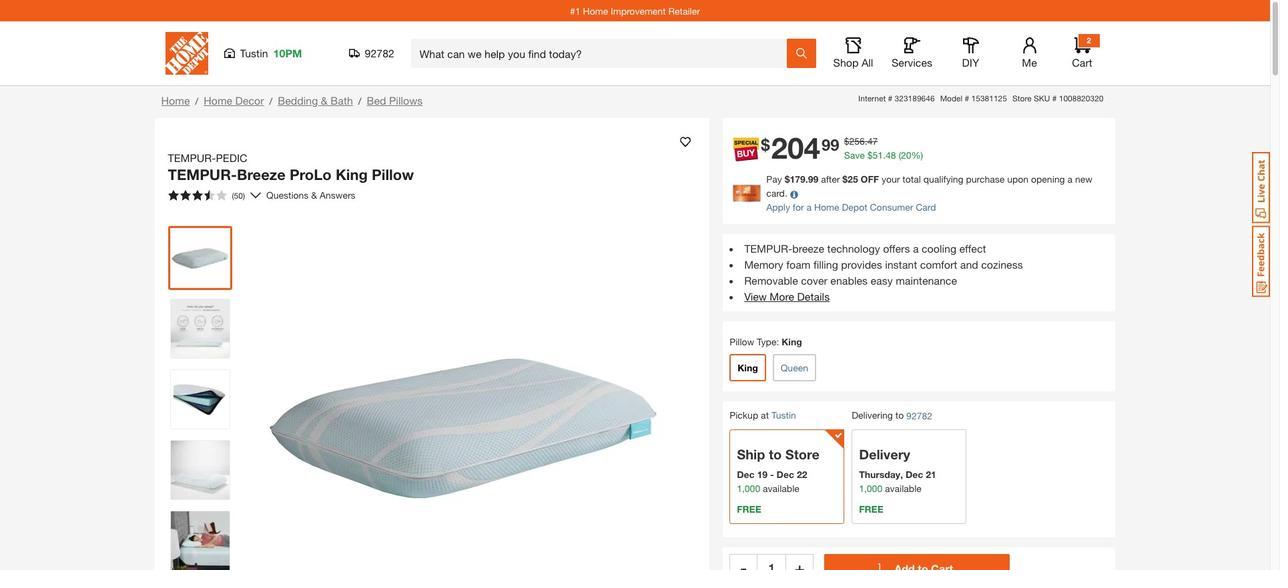Task type: vqa. For each thing, say whether or not it's contained in the screenshot.
the topmost DISPLAY image
no



Task type: describe. For each thing, give the bounding box(es) containing it.
effect
[[959, 243, 986, 255]]

0 vertical spatial .
[[865, 136, 867, 147]]

home decor link
[[204, 94, 264, 107]]

depot
[[842, 202, 867, 213]]

tempur- for technology
[[744, 243, 792, 255]]

sku
[[1034, 93, 1050, 103]]

tempur pedic bed pillows 15381125 e1.1 image
[[171, 299, 229, 358]]

easy
[[871, 275, 893, 287]]

3 # from the left
[[1052, 93, 1057, 103]]

apply for a home depot consumer card
[[766, 202, 936, 213]]

your total qualifying purchase upon opening a new card.
[[766, 174, 1092, 199]]

$ up the save
[[844, 136, 849, 147]]

questions & answers
[[266, 190, 358, 201]]

2 dec from the left
[[777, 469, 794, 481]]

home link
[[161, 94, 190, 107]]

15381125
[[971, 93, 1007, 103]]

(50)
[[232, 191, 245, 201]]

a inside tempur-breeze technology offers a cooling effect memory foam filling provides instant comfort and coziness removable cover enables easy maintenance view more details
[[913, 243, 919, 255]]

live chat image
[[1252, 152, 1270, 224]]

$ inside $ 204 99
[[761, 135, 770, 154]]

info image
[[790, 191, 798, 199]]

3 / from the left
[[358, 95, 361, 107]]

qualifying
[[924, 174, 964, 185]]

pay $ 179.99 after $ 25 off
[[766, 174, 879, 185]]

tempur pedic bed pillows 15381125 1d.4 image
[[171, 512, 229, 570]]

breeze
[[237, 166, 286, 184]]

details
[[797, 291, 830, 303]]

home left decor on the top left
[[204, 94, 232, 107]]

purchase
[[966, 174, 1005, 185]]

opening
[[1031, 174, 1065, 185]]

2
[[1087, 35, 1091, 45]]

home right #1
[[583, 5, 608, 16]]

21
[[926, 469, 936, 481]]

all
[[862, 56, 873, 69]]

$ right 'pay'
[[785, 174, 790, 185]]

consumer
[[870, 202, 913, 213]]

store inside ship to store dec 19 - dec 22 1,000 available
[[785, 447, 820, 463]]

2 / from the left
[[269, 95, 272, 107]]

queen button
[[773, 355, 816, 382]]

model
[[940, 93, 963, 103]]

(50) button
[[163, 185, 250, 206]]

off
[[861, 174, 879, 185]]

king inside tempur-pedic tempur-breeze prolo king pillow
[[336, 166, 368, 184]]

0 vertical spatial &
[[321, 94, 328, 107]]

25
[[848, 174, 858, 185]]

(
[[899, 150, 901, 161]]

1 vertical spatial pillow
[[730, 337, 754, 348]]

improvement
[[611, 5, 666, 16]]

delivering
[[852, 410, 893, 421]]

pedic
[[216, 152, 247, 164]]

me
[[1022, 56, 1037, 69]]

$ 256 . 47 save $ 51 . 48 ( 20 %)
[[844, 136, 923, 161]]

offers
[[883, 243, 910, 255]]

:
[[776, 337, 779, 348]]

available inside delivery thursday, dec 21 1,000 available
[[885, 483, 922, 495]]

1 horizontal spatial tustin
[[772, 410, 796, 421]]

maintenance
[[896, 275, 957, 287]]

diy button
[[949, 37, 992, 69]]

apply
[[766, 202, 790, 213]]

tempur pedic bed pillows 15381125 a0.3 image
[[171, 441, 229, 500]]

card
[[916, 202, 936, 213]]

204
[[771, 130, 820, 166]]

questions
[[266, 190, 309, 201]]

shop all
[[833, 56, 873, 69]]

retailer
[[668, 5, 700, 16]]

technology
[[827, 243, 880, 255]]

ship to store dec 19 - dec 22 1,000 available
[[737, 447, 820, 495]]

1 vertical spatial king
[[782, 337, 802, 348]]

1 vertical spatial a
[[807, 202, 812, 213]]

available inside ship to store dec 19 - dec 22 1,000 available
[[763, 483, 799, 495]]

tustin button
[[772, 410, 796, 421]]

the home depot logo image
[[165, 32, 208, 75]]

-
[[770, 469, 774, 481]]

type
[[757, 337, 776, 348]]

provides
[[841, 259, 882, 271]]

$ down 47
[[867, 150, 873, 161]]

1,000 inside delivery thursday, dec 21 1,000 available
[[859, 483, 882, 495]]

1 vertical spatial tempur-
[[168, 166, 237, 184]]

save
[[844, 150, 865, 161]]

pillow inside tempur-pedic tempur-breeze prolo king pillow
[[372, 166, 414, 184]]

92782 button
[[349, 47, 395, 60]]

92782 inside "delivering to 92782"
[[906, 411, 932, 422]]

179.99
[[790, 174, 818, 185]]

apply for a home depot consumer card link
[[766, 202, 936, 213]]

memory
[[744, 259, 783, 271]]

after
[[821, 174, 840, 185]]

323189646
[[895, 93, 935, 103]]

queen
[[781, 363, 808, 374]]

bed
[[367, 94, 386, 107]]

22
[[797, 469, 807, 481]]

pillows
[[389, 94, 423, 107]]

$ 204 99
[[761, 130, 839, 166]]

1 # from the left
[[888, 93, 893, 103]]

tempur-breeze technology offers a cooling effect memory foam filling provides instant comfort and coziness removable cover enables easy maintenance view more details
[[744, 243, 1023, 303]]

1 horizontal spatial store
[[1012, 93, 1032, 103]]

apply now image
[[733, 185, 766, 202]]

view more details link
[[744, 291, 830, 303]]

256
[[849, 136, 865, 147]]



Task type: locate. For each thing, give the bounding box(es) containing it.
1 horizontal spatial king
[[738, 363, 758, 374]]

free down 'thursday,'
[[859, 504, 883, 515]]

0 horizontal spatial dec
[[737, 469, 755, 481]]

What can we help you find today? search field
[[419, 39, 786, 67]]

0 vertical spatial king
[[336, 166, 368, 184]]

cooling
[[922, 243, 956, 255]]

free for thursday,
[[859, 504, 883, 515]]

store up 22
[[785, 447, 820, 463]]

answers
[[320, 190, 355, 201]]

dec
[[737, 469, 755, 481], [777, 469, 794, 481], [906, 469, 923, 481]]

/ right home link
[[195, 95, 198, 107]]

92782 up 'bed' at the left top of the page
[[365, 47, 394, 59]]

0 vertical spatial a
[[1068, 174, 1073, 185]]

0 horizontal spatial available
[[763, 483, 799, 495]]

1 vertical spatial store
[[785, 447, 820, 463]]

store left sku
[[1012, 93, 1032, 103]]

pay
[[766, 174, 782, 185]]

51
[[873, 150, 883, 161]]

47
[[867, 136, 878, 147]]

delivering to 92782
[[852, 410, 932, 422]]

free down 19
[[737, 504, 761, 515]]

questions & answers link
[[266, 188, 358, 202]]

king up answers
[[336, 166, 368, 184]]

None field
[[758, 555, 786, 571]]

tempur-pedic tempur-breeze prolo king pillow
[[168, 152, 414, 184]]

1 horizontal spatial pillow
[[730, 337, 754, 348]]

0 horizontal spatial free
[[737, 504, 761, 515]]

prolo
[[290, 166, 332, 184]]

card.
[[766, 188, 787, 199]]

10pm
[[273, 47, 302, 59]]

to
[[896, 410, 904, 421], [769, 447, 782, 463]]

tempur- for tempur-
[[168, 152, 216, 164]]

a right for
[[807, 202, 812, 213]]

1,000 down 19
[[737, 483, 760, 495]]

1 horizontal spatial dec
[[777, 469, 794, 481]]

0 horizontal spatial &
[[311, 190, 317, 201]]

#
[[888, 93, 893, 103], [965, 93, 969, 103], [1052, 93, 1057, 103]]

for
[[793, 202, 804, 213]]

foam
[[786, 259, 811, 271]]

available
[[763, 483, 799, 495], [885, 483, 922, 495]]

/ right decor on the top left
[[269, 95, 272, 107]]

a
[[1068, 174, 1073, 185], [807, 202, 812, 213], [913, 243, 919, 255]]

2 vertical spatial king
[[738, 363, 758, 374]]

0 vertical spatial tustin
[[240, 47, 268, 59]]

bed pillows link
[[367, 94, 423, 107]]

1 horizontal spatial .
[[883, 150, 886, 161]]

a left new
[[1068, 174, 1073, 185]]

bedding
[[278, 94, 318, 107]]

0 vertical spatial to
[[896, 410, 904, 421]]

# right sku
[[1052, 93, 1057, 103]]

2 vertical spatial a
[[913, 243, 919, 255]]

tempur pedic bed pillows 15381125 64.0 image
[[171, 229, 229, 287]]

1 vertical spatial .
[[883, 150, 886, 161]]

new
[[1075, 174, 1092, 185]]

0 vertical spatial pillow
[[372, 166, 414, 184]]

0 horizontal spatial a
[[807, 202, 812, 213]]

cart 2
[[1072, 35, 1092, 69]]

# right "model"
[[965, 93, 969, 103]]

2 free from the left
[[859, 504, 883, 515]]

delivery thursday, dec 21 1,000 available
[[859, 447, 936, 495]]

0 horizontal spatial 1,000
[[737, 483, 760, 495]]

# right 'internet'
[[888, 93, 893, 103]]

3.5 stars image
[[168, 190, 227, 201]]

tustin
[[240, 47, 268, 59], [772, 410, 796, 421]]

bath
[[331, 94, 353, 107]]

99
[[822, 135, 839, 154]]

1008820320
[[1059, 93, 1104, 103]]

2 horizontal spatial #
[[1052, 93, 1057, 103]]

cart
[[1072, 56, 1092, 69]]

dec left 21
[[906, 469, 923, 481]]

92782 right delivering
[[906, 411, 932, 422]]

1 1,000 from the left
[[737, 483, 760, 495]]

%)
[[911, 150, 923, 161]]

king
[[336, 166, 368, 184], [782, 337, 802, 348], [738, 363, 758, 374]]

1 horizontal spatial &
[[321, 94, 328, 107]]

view
[[744, 291, 767, 303]]

/ left 'bed' at the left top of the page
[[358, 95, 361, 107]]

total
[[903, 174, 921, 185]]

comfort
[[920, 259, 957, 271]]

1 horizontal spatial #
[[965, 93, 969, 103]]

available down 'thursday,'
[[885, 483, 922, 495]]

available down the -
[[763, 483, 799, 495]]

0 vertical spatial store
[[1012, 93, 1032, 103]]

breeze
[[792, 243, 824, 255]]

0 horizontal spatial #
[[888, 93, 893, 103]]

dec left 19
[[737, 469, 755, 481]]

services button
[[891, 37, 933, 69]]

1 horizontal spatial available
[[885, 483, 922, 495]]

$
[[761, 135, 770, 154], [844, 136, 849, 147], [867, 150, 873, 161], [785, 174, 790, 185], [842, 174, 848, 185]]

(50) link
[[163, 185, 261, 206]]

2 horizontal spatial a
[[1068, 174, 1073, 185]]

decor
[[235, 94, 264, 107]]

dec right the -
[[777, 469, 794, 481]]

0 vertical spatial tempur-
[[168, 152, 216, 164]]

dec inside delivery thursday, dec 21 1,000 available
[[906, 469, 923, 481]]

to left 92782 link
[[896, 410, 904, 421]]

me button
[[1008, 37, 1051, 69]]

home / home decor / bedding & bath / bed pillows
[[161, 94, 423, 107]]

your
[[882, 174, 900, 185]]

store
[[1012, 93, 1032, 103], [785, 447, 820, 463]]

1 dec from the left
[[737, 469, 755, 481]]

a right offers
[[913, 243, 919, 255]]

ship
[[737, 447, 765, 463]]

tempur- inside tempur-breeze technology offers a cooling effect memory foam filling provides instant comfort and coziness removable cover enables easy maintenance view more details
[[744, 243, 792, 255]]

0 horizontal spatial .
[[865, 136, 867, 147]]

instant
[[885, 259, 917, 271]]

home down the home depot logo
[[161, 94, 190, 107]]

& left bath on the left of page
[[321, 94, 328, 107]]

free for to
[[737, 504, 761, 515]]

2 horizontal spatial /
[[358, 95, 361, 107]]

more
[[770, 291, 794, 303]]

bedding & bath link
[[278, 94, 353, 107]]

$ left 204
[[761, 135, 770, 154]]

2 horizontal spatial king
[[782, 337, 802, 348]]

#1 home improvement retailer
[[570, 5, 700, 16]]

upon
[[1007, 174, 1029, 185]]

1 horizontal spatial 1,000
[[859, 483, 882, 495]]

feedback link image
[[1252, 226, 1270, 298]]

tempur-
[[168, 152, 216, 164], [168, 166, 237, 184], [744, 243, 792, 255]]

$ right after
[[842, 174, 848, 185]]

a inside your total qualifying purchase upon opening a new card.
[[1068, 174, 1073, 185]]

1,000 down 'thursday,'
[[859, 483, 882, 495]]

pillow type : king
[[730, 337, 802, 348]]

1 available from the left
[[763, 483, 799, 495]]

enables
[[831, 275, 868, 287]]

cover
[[801, 275, 828, 287]]

0 horizontal spatial 92782
[[365, 47, 394, 59]]

1 horizontal spatial to
[[896, 410, 904, 421]]

2 available from the left
[[885, 483, 922, 495]]

0 horizontal spatial tustin
[[240, 47, 268, 59]]

0 vertical spatial 92782
[[365, 47, 394, 59]]

tempur- up "memory"
[[744, 243, 792, 255]]

#1
[[570, 5, 580, 16]]

0 horizontal spatial /
[[195, 95, 198, 107]]

19
[[757, 469, 768, 481]]

1 horizontal spatial a
[[913, 243, 919, 255]]

0 horizontal spatial king
[[336, 166, 368, 184]]

& down prolo
[[311, 190, 317, 201]]

king down pillow type : king
[[738, 363, 758, 374]]

tustin left 10pm
[[240, 47, 268, 59]]

2 # from the left
[[965, 93, 969, 103]]

1,000 inside ship to store dec 19 - dec 22 1,000 available
[[737, 483, 760, 495]]

1 horizontal spatial free
[[859, 504, 883, 515]]

0 horizontal spatial to
[[769, 447, 782, 463]]

tempur pedic bed pillows 15381125 40.2 image
[[171, 370, 229, 429]]

1,000
[[737, 483, 760, 495], [859, 483, 882, 495]]

to up the -
[[769, 447, 782, 463]]

2 1,000 from the left
[[859, 483, 882, 495]]

diy
[[962, 56, 979, 69]]

thursday,
[[859, 469, 903, 481]]

removable
[[744, 275, 798, 287]]

tustin right the at
[[772, 410, 796, 421]]

to inside "delivering to 92782"
[[896, 410, 904, 421]]

3 dec from the left
[[906, 469, 923, 481]]

1 vertical spatial tustin
[[772, 410, 796, 421]]

king right :
[[782, 337, 802, 348]]

tempur- up (50) button
[[168, 166, 237, 184]]

1 vertical spatial 92782
[[906, 411, 932, 422]]

home
[[583, 5, 608, 16], [161, 94, 190, 107], [204, 94, 232, 107], [814, 202, 839, 213]]

tempur-pedic link
[[168, 150, 253, 166]]

92782 link
[[906, 409, 932, 423]]

0 horizontal spatial store
[[785, 447, 820, 463]]

&
[[321, 94, 328, 107], [311, 190, 317, 201]]

1 vertical spatial &
[[311, 190, 317, 201]]

0 horizontal spatial pillow
[[372, 166, 414, 184]]

internet
[[858, 93, 886, 103]]

20
[[901, 150, 911, 161]]

home left depot
[[814, 202, 839, 213]]

shop
[[833, 56, 859, 69]]

1 vertical spatial to
[[769, 447, 782, 463]]

92782
[[365, 47, 394, 59], [906, 411, 932, 422]]

king inside king button
[[738, 363, 758, 374]]

1 / from the left
[[195, 95, 198, 107]]

to for 92782
[[896, 410, 904, 421]]

1 free from the left
[[737, 504, 761, 515]]

to inside ship to store dec 19 - dec 22 1,000 available
[[769, 447, 782, 463]]

92782 inside button
[[365, 47, 394, 59]]

tempur- up "3.5 stars" image
[[168, 152, 216, 164]]

delivery
[[859, 447, 910, 463]]

filling
[[814, 259, 838, 271]]

tustin 10pm
[[240, 47, 302, 59]]

2 horizontal spatial dec
[[906, 469, 923, 481]]

1 horizontal spatial 92782
[[906, 411, 932, 422]]

2 vertical spatial tempur-
[[744, 243, 792, 255]]

1 horizontal spatial /
[[269, 95, 272, 107]]

to for store
[[769, 447, 782, 463]]



